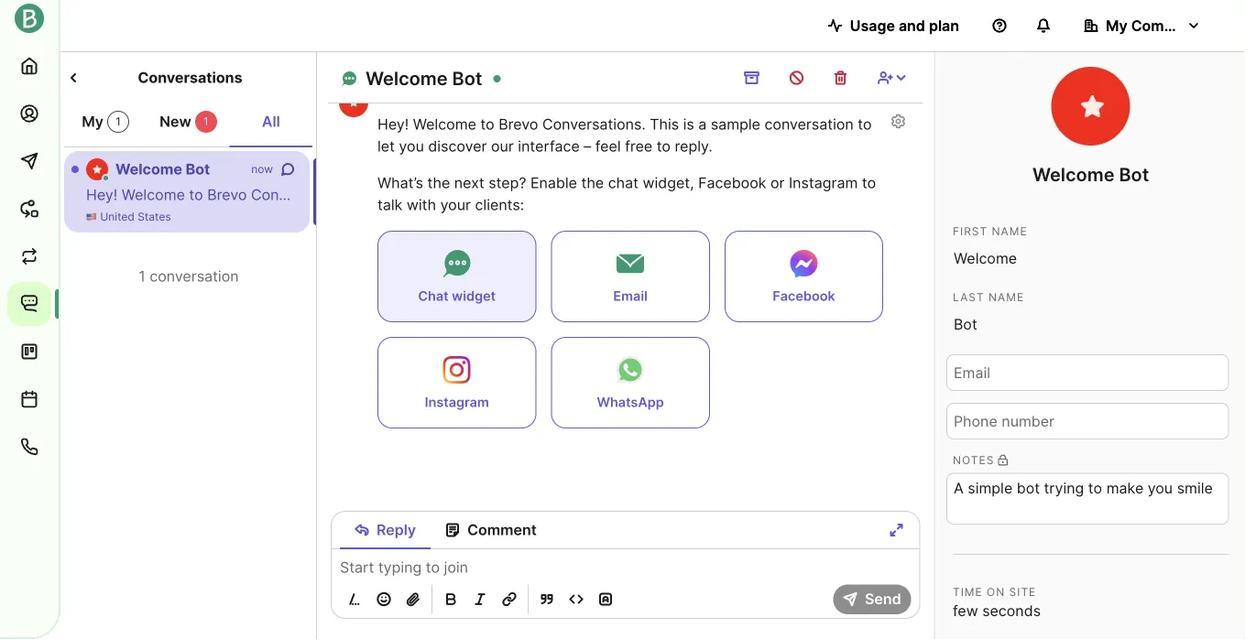 Task type: locate. For each thing, give the bounding box(es) containing it.
feel right or
[[803, 186, 828, 204]]

you for hey! welcome to brevo conversations. this is a sample conversation to let you discover our interface – feel free to reply.  what's the next step? enable the chat widget, f 🇺🇸 united states
[[606, 186, 631, 204]]

0 vertical spatial hey!
[[378, 116, 409, 134]]

1 vertical spatial instagram
[[425, 395, 489, 411]]

what's
[[378, 174, 423, 192], [924, 186, 970, 204]]

plan
[[929, 16, 960, 34]]

brevo down the 15:30
[[499, 116, 538, 134]]

step? up first name field
[[1035, 186, 1073, 204]]

free
[[625, 138, 653, 156], [832, 186, 860, 204]]

0 vertical spatial instagram
[[789, 174, 858, 192]]

time on site few seconds
[[953, 586, 1041, 620]]

conversation inside hey! welcome to brevo conversations. this is a sample conversation to let you discover our interface – feel free to reply.  what's the next step? enable the chat widget, f 🇺🇸 united states
[[473, 186, 563, 204]]

1 vertical spatial free
[[832, 186, 860, 204]]

facebook inside what's the next step? enable the chat widget, facebook or instagram to talk with your clients:
[[698, 174, 767, 192]]

0 horizontal spatial instagram
[[425, 395, 489, 411]]

next
[[454, 174, 485, 192], [1001, 186, 1031, 204]]

is inside hey! welcome to brevo conversations. this is a sample conversation to let you discover our interface – feel free to reply.
[[683, 116, 695, 134]]

1 horizontal spatial sample
[[711, 116, 761, 134]]

1 vertical spatial feel
[[803, 186, 828, 204]]

0 vertical spatial facebook
[[698, 174, 767, 192]]

1 vertical spatial you
[[606, 186, 631, 204]]

0 vertical spatial brevo
[[499, 116, 538, 134]]

0 horizontal spatial chat
[[608, 174, 639, 192]]

my company button
[[1070, 7, 1216, 44]]

discover inside hey! welcome to brevo conversations. this is a sample conversation to let you discover our interface – feel free to reply.
[[428, 138, 487, 156]]

you down hey! welcome to brevo conversations. this is a sample conversation to let you discover our interface – feel free to reply.
[[606, 186, 631, 204]]

2 vertical spatial conversation
[[150, 268, 239, 286]]

you inside hey! welcome to brevo conversations. this is a sample conversation to let you discover our interface – feel free to reply.  what's the next step? enable the chat widget, f 🇺🇸 united states
[[606, 186, 631, 204]]

sample inside hey! welcome to brevo conversations. this is a sample conversation to let you discover our interface – feel free to reply.
[[711, 116, 761, 134]]

1 horizontal spatial hey!
[[378, 116, 409, 134]]

0 horizontal spatial conversation
[[150, 268, 239, 286]]

2 horizontal spatial welcome bot
[[1032, 164, 1149, 186]]

0 vertical spatial this
[[650, 116, 679, 134]]

this up what's the next step? enable the chat widget, facebook or instagram to talk with your clients:
[[650, 116, 679, 134]]

0 horizontal spatial our
[[491, 138, 514, 156]]

1 vertical spatial brevo
[[207, 186, 247, 204]]

interface inside hey! welcome to brevo conversations. this is a sample conversation to let you discover our interface – feel free to reply.  what's the next step? enable the chat widget, f 🇺🇸 united states
[[725, 186, 787, 204]]

welcome bot 15:30
[[378, 89, 516, 107]]

1
[[116, 115, 121, 128], [204, 115, 209, 128], [139, 268, 146, 286]]

feel for hey! welcome to brevo conversations. this is a sample conversation to let you discover our interface – feel free to reply.
[[596, 138, 621, 156]]

0 horizontal spatial brevo
[[207, 186, 247, 204]]

1 vertical spatial name
[[989, 291, 1024, 304]]

– right or
[[791, 186, 799, 204]]

0 horizontal spatial sample
[[420, 186, 469, 204]]

our
[[491, 138, 514, 156], [698, 186, 721, 204]]

instagram
[[789, 174, 858, 192], [425, 395, 489, 411]]

discover for hey! welcome to brevo conversations. this is a sample conversation to let you discover our interface – feel free to reply.
[[428, 138, 487, 156]]

2 horizontal spatial conversation
[[765, 116, 854, 134]]

widget, left the f on the right
[[1190, 186, 1241, 204]]

our left or
[[698, 186, 721, 204]]

let inside hey! welcome to brevo conversations. this is a sample conversation to let you discover our interface – feel free to reply.  what's the next step? enable the chat widget, f 🇺🇸 united states
[[585, 186, 602, 204]]

hey! inside hey! welcome to brevo conversations. this is a sample conversation to let you discover our interface – feel free to reply.
[[378, 116, 409, 134]]

reply. for hey! welcome to brevo conversations. this is a sample conversation to let you discover our interface – feel free to reply.
[[675, 138, 713, 156]]

free up what's the next step? enable the chat widget, facebook or instagram to talk with your clients:
[[625, 138, 653, 156]]

Email email field
[[946, 355, 1229, 391]]

last
[[953, 291, 985, 304]]

1 horizontal spatial instagram
[[789, 174, 858, 192]]

1 vertical spatial let
[[585, 186, 602, 204]]

whatsapp link
[[551, 338, 710, 429]]

0 horizontal spatial 1
[[116, 115, 121, 128]]

usage and plan
[[850, 16, 960, 34]]

is inside hey! welcome to brevo conversations. this is a sample conversation to let you discover our interface – feel free to reply.  what's the next step? enable the chat widget, f 🇺🇸 united states
[[392, 186, 403, 204]]

1 horizontal spatial you
[[606, 186, 631, 204]]

0 vertical spatial –
[[584, 138, 591, 156]]

reply. inside hey! welcome to brevo conversations. this is a sample conversation to let you discover our interface – feel free to reply.  what's the next step? enable the chat widget, f 🇺🇸 united states
[[882, 186, 920, 204]]

1 horizontal spatial conversation
[[473, 186, 563, 204]]

my left new
[[82, 113, 104, 131]]

welcome bot for time on site
[[1032, 164, 1149, 186]]

interface for hey! welcome to brevo conversations. this is a sample conversation to let you discover our interface – feel free to reply.
[[518, 138, 580, 156]]

a inside hey! welcome to brevo conversations. this is a sample conversation to let you discover our interface – feel free to reply.
[[699, 116, 707, 134]]

0 horizontal spatial is
[[392, 186, 403, 204]]

1 horizontal spatial free
[[832, 186, 860, 204]]

is up hey! welcome to brevo conversations. this is a sample conversation to let you discover our interface – feel free to reply.  what's the next step? enable the chat widget, f 🇺🇸 united states
[[683, 116, 695, 134]]

my company
[[1106, 16, 1199, 34]]

brevo down all link
[[207, 186, 247, 204]]

0 vertical spatial a
[[699, 116, 707, 134]]

usage and plan button
[[814, 7, 974, 44]]

a inside hey! welcome to brevo conversations. this is a sample conversation to let you discover our interface – feel free to reply.  what's the next step? enable the chat widget, f 🇺🇸 united states
[[407, 186, 415, 204]]

the up first name field
[[1128, 186, 1151, 204]]

enable inside what's the next step? enable the chat widget, facebook or instagram to talk with your clients:
[[531, 174, 577, 192]]

1 horizontal spatial this
[[650, 116, 679, 134]]

1 horizontal spatial facebook
[[773, 289, 836, 305]]

step? inside hey! welcome to brevo conversations. this is a sample conversation to let you discover our interface – feel free to reply.  what's the next step? enable the chat widget, f 🇺🇸 united states
[[1035, 186, 1073, 204]]

brevo inside hey! welcome to brevo conversations. this is a sample conversation to let you discover our interface – feel free to reply.
[[499, 116, 538, 134]]

a right talk
[[407, 186, 415, 204]]

– inside hey! welcome to brevo conversations. this is a sample conversation to let you discover our interface – feel free to reply.  what's the next step? enable the chat widget, f 🇺🇸 united states
[[791, 186, 799, 204]]

this inside hey! welcome to brevo conversations. this is a sample conversation to let you discover our interface – feel free to reply.
[[650, 116, 679, 134]]

next up first name
[[1001, 186, 1031, 204]]

let
[[378, 138, 395, 156], [585, 186, 602, 204]]

enable down hey! welcome to brevo conversations. this is a sample conversation to let you discover our interface – feel free to reply.
[[531, 174, 577, 192]]

0 horizontal spatial welcome bot
[[115, 160, 210, 178]]

what's up talk
[[378, 174, 423, 192]]

1 horizontal spatial a
[[699, 116, 707, 134]]

0 vertical spatial my
[[1106, 16, 1128, 34]]

1 horizontal spatial our
[[698, 186, 721, 204]]

the
[[428, 174, 450, 192], [582, 174, 604, 192], [974, 186, 997, 204], [1128, 186, 1151, 204]]

0 horizontal spatial next
[[454, 174, 485, 192]]

0 vertical spatial reply.
[[675, 138, 713, 156]]

a for hey! welcome to brevo conversations. this is a sample conversation to let you discover our interface – feel free to reply.
[[699, 116, 707, 134]]

0 vertical spatial our
[[491, 138, 514, 156]]

0 horizontal spatial a
[[407, 186, 415, 204]]

sample
[[711, 116, 761, 134], [420, 186, 469, 204]]

is
[[683, 116, 695, 134], [392, 186, 403, 204]]

1 horizontal spatial next
[[1001, 186, 1031, 204]]

bot
[[452, 67, 483, 90], [448, 89, 472, 107], [186, 160, 210, 178], [1119, 164, 1149, 186]]

conversations. down now
[[251, 186, 354, 204]]

hey! up 🇺🇸
[[86, 186, 118, 204]]

–
[[584, 138, 591, 156], [791, 186, 799, 204]]

discover for hey! welcome to brevo conversations. this is a sample conversation to let you discover our interface – feel free to reply.  what's the next step? enable the chat widget, f 🇺🇸 united states
[[636, 186, 694, 204]]

free inside hey! welcome to brevo conversations. this is a sample conversation to let you discover our interface – feel free to reply.
[[625, 138, 653, 156]]

let down hey! welcome to brevo conversations. this is a sample conversation to let you discover our interface – feel free to reply.
[[585, 186, 602, 204]]

1 horizontal spatial brevo
[[499, 116, 538, 134]]

our down the 15:30
[[491, 138, 514, 156]]

1 vertical spatial is
[[392, 186, 403, 204]]

our inside hey! welcome to brevo conversations. this is a sample conversation to let you discover our interface – feel free to reply.
[[491, 138, 514, 156]]

feel for hey! welcome to brevo conversations. this is a sample conversation to let you discover our interface – feel free to reply.  what's the next step? enable the chat widget, f 🇺🇸 united states
[[803, 186, 828, 204]]

1 horizontal spatial reply.
[[882, 186, 920, 204]]

1 vertical spatial hey!
[[86, 186, 118, 204]]

0 horizontal spatial feel
[[596, 138, 621, 156]]

chat left the f on the right
[[1155, 186, 1185, 204]]

on
[[987, 586, 1005, 599]]

feel inside hey! welcome to brevo conversations. this is a sample conversation to let you discover our interface – feel free to reply.  what's the next step? enable the chat widget, f 🇺🇸 united states
[[803, 186, 828, 204]]

a
[[699, 116, 707, 134], [407, 186, 415, 204]]

1 vertical spatial our
[[698, 186, 721, 204]]

states
[[138, 210, 171, 224]]

0 vertical spatial sample
[[711, 116, 761, 134]]

1 vertical spatial sample
[[420, 186, 469, 204]]

enable inside hey! welcome to brevo conversations. this is a sample conversation to let you discover our interface – feel free to reply.  what's the next step? enable the chat widget, f 🇺🇸 united states
[[1077, 186, 1124, 204]]

1 vertical spatial this
[[359, 186, 388, 204]]

0 horizontal spatial step?
[[489, 174, 527, 192]]

discover inside hey! welcome to brevo conversations. this is a sample conversation to let you discover our interface – feel free to reply.  what's the next step? enable the chat widget, f 🇺🇸 united states
[[636, 186, 694, 204]]

conversation down states
[[150, 268, 239, 286]]

chat widget
[[418, 289, 496, 305]]

this inside hey! welcome to brevo conversations. this is a sample conversation to let you discover our interface – feel free to reply.  what's the next step? enable the chat widget, f 🇺🇸 united states
[[359, 186, 388, 204]]

1 horizontal spatial –
[[791, 186, 799, 204]]

instagram inside what's the next step? enable the chat widget, facebook or instagram to talk with your clients:
[[789, 174, 858, 192]]

0 horizontal spatial widget,
[[643, 174, 694, 192]]

email
[[614, 289, 648, 305]]

2 horizontal spatial 1
[[204, 115, 209, 128]]

few
[[953, 602, 978, 620]]

name for last name
[[989, 291, 1024, 304]]

0 horizontal spatial facebook
[[698, 174, 767, 192]]

P͏hone number telephone field
[[946, 403, 1229, 440]]

welcome bot up states
[[115, 160, 210, 178]]

1 vertical spatial conversation
[[473, 186, 563, 204]]

1 vertical spatial –
[[791, 186, 799, 204]]

1 vertical spatial a
[[407, 186, 415, 204]]

– up what's the next step? enable the chat widget, facebook or instagram to talk with your clients:
[[584, 138, 591, 156]]

conversations
[[138, 69, 243, 87]]

free right or
[[832, 186, 860, 204]]

– for hey! welcome to brevo conversations. this is a sample conversation to let you discover our interface – feel free to reply.
[[584, 138, 591, 156]]

a up hey! welcome to brevo conversations. this is a sample conversation to let you discover our interface – feel free to reply.  what's the next step? enable the chat widget, f 🇺🇸 united states
[[699, 116, 707, 134]]

0 vertical spatial feel
[[596, 138, 621, 156]]

hey!
[[378, 116, 409, 134], [86, 186, 118, 204]]

our inside hey! welcome to brevo conversations. this is a sample conversation to let you discover our interface – feel free to reply.  what's the next step? enable the chat widget, f 🇺🇸 united states
[[698, 186, 721, 204]]

0 horizontal spatial you
[[399, 138, 424, 156]]

open app menu image
[[66, 71, 81, 85]]

facebook
[[698, 174, 767, 192], [773, 289, 836, 305]]

1 horizontal spatial feel
[[803, 186, 828, 204]]

chat down hey! welcome to brevo conversations. this is a sample conversation to let you discover our interface – feel free to reply.
[[608, 174, 639, 192]]

0 horizontal spatial let
[[378, 138, 395, 156]]

welcome bot
[[366, 67, 483, 90], [115, 160, 210, 178], [1032, 164, 1149, 186]]

0 vertical spatial you
[[399, 138, 424, 156]]

chat widget link
[[378, 231, 537, 323]]

discover down hey! welcome to brevo conversations. this is a sample conversation to let you discover our interface – feel free to reply.
[[636, 186, 694, 204]]

0 horizontal spatial conversations.
[[251, 186, 354, 204]]

conversation up or
[[765, 116, 854, 134]]

conversation right your
[[473, 186, 563, 204]]

0 vertical spatial is
[[683, 116, 695, 134]]

1 horizontal spatial conversations.
[[543, 116, 646, 134]]

my inside button
[[1106, 16, 1128, 34]]

feel up what's the next step? enable the chat widget, facebook or instagram to talk with your clients:
[[596, 138, 621, 156]]

you up with
[[399, 138, 424, 156]]

conversation
[[765, 116, 854, 134], [473, 186, 563, 204], [150, 268, 239, 286]]

interface inside hey! welcome to brevo conversations. this is a sample conversation to let you discover our interface – feel free to reply.
[[518, 138, 580, 156]]

reply.
[[675, 138, 713, 156], [882, 186, 920, 204]]

seconds
[[982, 602, 1041, 620]]

with
[[407, 196, 436, 214]]

all
[[262, 113, 280, 131]]

to
[[481, 116, 495, 134], [858, 116, 872, 134], [657, 138, 671, 156], [862, 174, 876, 192], [189, 186, 203, 204], [567, 186, 581, 204], [864, 186, 878, 204]]

you inside hey! welcome to brevo conversations. this is a sample conversation to let you discover our interface – feel free to reply.
[[399, 138, 424, 156]]

interface
[[518, 138, 580, 156], [725, 186, 787, 204]]

0 horizontal spatial free
[[625, 138, 653, 156]]

hey! inside hey! welcome to brevo conversations. this is a sample conversation to let you discover our interface – feel free to reply.  what's the next step? enable the chat widget, f 🇺🇸 united states
[[86, 186, 118, 204]]

1 left new
[[116, 115, 121, 128]]

1 vertical spatial interface
[[725, 186, 787, 204]]

0 vertical spatial conversation
[[765, 116, 854, 134]]

talk
[[378, 196, 403, 214]]

this for hey! welcome to brevo conversations. this is a sample conversation to let you discover our interface – feel free to reply.
[[650, 116, 679, 134]]

– for hey! welcome to brevo conversations. this is a sample conversation to let you discover our interface – feel free to reply.  what's the next step? enable the chat widget, f 🇺🇸 united states
[[791, 186, 799, 204]]

free inside hey! welcome to brevo conversations. this is a sample conversation to let you discover our interface – feel free to reply.  what's the next step? enable the chat widget, f 🇺🇸 united states
[[832, 186, 860, 204]]

0 horizontal spatial –
[[584, 138, 591, 156]]

0 vertical spatial conversations.
[[543, 116, 646, 134]]

brevo inside hey! welcome to brevo conversations. this is a sample conversation to let you discover our interface – feel free to reply.  what's the next step? enable the chat widget, f 🇺🇸 united states
[[207, 186, 247, 204]]

0 horizontal spatial reply.
[[675, 138, 713, 156]]

hey! for hey! welcome to brevo conversations. this is a sample conversation to let you discover our interface – feel free to reply.  what's the next step? enable the chat widget, f 🇺🇸 united states
[[86, 186, 118, 204]]

feel inside hey! welcome to brevo conversations. this is a sample conversation to let you discover our interface – feel free to reply.
[[596, 138, 621, 156]]

reply. inside hey! welcome to brevo conversations. this is a sample conversation to let you discover our interface – feel free to reply.
[[675, 138, 713, 156]]

0 horizontal spatial hey!
[[86, 186, 118, 204]]

welcome bot up first name field
[[1032, 164, 1149, 186]]

conversations.
[[543, 116, 646, 134], [251, 186, 354, 204]]

1 horizontal spatial discover
[[636, 186, 694, 204]]

1 horizontal spatial what's
[[924, 186, 970, 204]]

0 vertical spatial discover
[[428, 138, 487, 156]]

conversations. inside hey! welcome to brevo conversations. this is a sample conversation to let you discover our interface – feel free to reply.  what's the next step? enable the chat widget, f 🇺🇸 united states
[[251, 186, 354, 204]]

1 conversation
[[139, 268, 239, 286]]

1 vertical spatial discover
[[636, 186, 694, 204]]

– inside hey! welcome to brevo conversations. this is a sample conversation to let you discover our interface – feel free to reply.
[[584, 138, 591, 156]]

1 horizontal spatial is
[[683, 116, 695, 134]]

this left with
[[359, 186, 388, 204]]

welcome bot up the 15:30
[[366, 67, 483, 90]]

1 horizontal spatial my
[[1106, 16, 1128, 34]]

sample for hey! welcome to brevo conversations. this is a sample conversation to let you discover our interface – feel free to reply.  what's the next step? enable the chat widget, f 🇺🇸 united states
[[420, 186, 469, 204]]

notes
[[953, 454, 994, 467]]

let up talk
[[378, 138, 395, 156]]

1 down states
[[139, 268, 146, 286]]

0 vertical spatial interface
[[518, 138, 580, 156]]

company
[[1132, 16, 1199, 34]]

sample inside hey! welcome to brevo conversations. this is a sample conversation to let you discover our interface – feel free to reply.  what's the next step? enable the chat widget, f 🇺🇸 united states
[[420, 186, 469, 204]]

chat
[[608, 174, 639, 192], [1155, 186, 1185, 204]]

the up first name
[[974, 186, 997, 204]]

conversations. for hey! welcome to brevo conversations. this is a sample conversation to let you discover our interface – feel free to reply.  what's the next step? enable the chat widget, f 🇺🇸 united states
[[251, 186, 354, 204]]

0 vertical spatial free
[[625, 138, 653, 156]]

step? up clients: at the top of the page
[[489, 174, 527, 192]]

enable up first name field
[[1077, 186, 1124, 204]]

you
[[399, 138, 424, 156], [606, 186, 631, 204]]

chat
[[418, 289, 449, 305]]

name right last
[[989, 291, 1024, 304]]

conversations. for hey! welcome to brevo conversations. this is a sample conversation to let you discover our interface – feel free to reply.
[[543, 116, 646, 134]]

brevo
[[499, 116, 538, 134], [207, 186, 247, 204]]

0 horizontal spatial this
[[359, 186, 388, 204]]

widget,
[[643, 174, 694, 192], [1190, 186, 1241, 204]]

first name
[[953, 225, 1028, 238]]

conversation inside hey! welcome to brevo conversations. this is a sample conversation to let you discover our interface – feel free to reply.
[[765, 116, 854, 134]]

1 right new
[[204, 115, 209, 128]]

widget, inside what's the next step? enable the chat widget, facebook or instagram to talk with your clients:
[[643, 174, 694, 192]]

discover
[[428, 138, 487, 156], [636, 186, 694, 204]]

0 vertical spatial let
[[378, 138, 395, 156]]

1 horizontal spatial widget,
[[1190, 186, 1241, 204]]

0 horizontal spatial interface
[[518, 138, 580, 156]]

15:30
[[481, 91, 516, 107]]

1 horizontal spatial let
[[585, 186, 602, 204]]

1 vertical spatial my
[[82, 113, 104, 131]]

this
[[650, 116, 679, 134], [359, 186, 388, 204]]

hey! down welcome bot 15:30
[[378, 116, 409, 134]]

0 horizontal spatial discover
[[428, 138, 487, 156]]

step?
[[489, 174, 527, 192], [1035, 186, 1073, 204]]

1 horizontal spatial enable
[[1077, 186, 1124, 204]]

discover down welcome bot 15:30
[[428, 138, 487, 156]]

1 vertical spatial reply.
[[882, 186, 920, 204]]

my
[[1106, 16, 1128, 34], [82, 113, 104, 131]]

0 horizontal spatial my
[[82, 113, 104, 131]]

conversations. inside hey! welcome to brevo conversations. this is a sample conversation to let you discover our interface – feel free to reply.
[[543, 116, 646, 134]]

feel
[[596, 138, 621, 156], [803, 186, 828, 204]]

what's up first
[[924, 186, 970, 204]]

is left with
[[392, 186, 403, 204]]

widget, down hey! welcome to brevo conversations. this is a sample conversation to let you discover our interface – feel free to reply.
[[643, 174, 694, 192]]

conversations. up what's the next step? enable the chat widget, facebook or instagram to talk with your clients:
[[543, 116, 646, 134]]

1 horizontal spatial interface
[[725, 186, 787, 204]]

enable
[[531, 174, 577, 192], [1077, 186, 1124, 204]]

0 horizontal spatial enable
[[531, 174, 577, 192]]

name right first
[[992, 225, 1028, 238]]

1 vertical spatial conversations.
[[251, 186, 354, 204]]

0 vertical spatial name
[[992, 225, 1028, 238]]

welcome
[[366, 67, 448, 90], [378, 89, 444, 107], [413, 116, 477, 134], [115, 160, 182, 178], [1032, 164, 1115, 186], [122, 186, 185, 204]]

0 horizontal spatial what's
[[378, 174, 423, 192]]

is for hey! welcome to brevo conversations. this is a sample conversation to let you discover our interface – feel free to reply.
[[683, 116, 695, 134]]

my left company
[[1106, 16, 1128, 34]]

next up your
[[454, 174, 485, 192]]

Start typing to join text field
[[332, 557, 920, 579]]

let inside hey! welcome to brevo conversations. this is a sample conversation to let you discover our interface – feel free to reply.
[[378, 138, 395, 156]]

name
[[992, 225, 1028, 238], [989, 291, 1024, 304]]



Task type: describe. For each thing, give the bounding box(es) containing it.
comment
[[468, 521, 537, 539]]

united
[[100, 210, 135, 224]]

reply button
[[340, 512, 431, 549]]

chat inside what's the next step? enable the chat widget, facebook or instagram to talk with your clients:
[[608, 174, 639, 192]]

first
[[953, 225, 988, 238]]

free for hey! welcome to brevo conversations. this is a sample conversation to let you discover our interface – feel free to reply.  what's the next step? enable the chat widget, f 🇺🇸 united states
[[832, 186, 860, 204]]

First name field
[[946, 240, 1229, 277]]

conversation for hey! welcome to brevo conversations. this is a sample conversation to let you discover our interface – feel free to reply.
[[765, 116, 854, 134]]

sample for hey! welcome to brevo conversations. this is a sample conversation to let you discover our interface – feel free to reply.
[[711, 116, 761, 134]]

let for hey! welcome to brevo conversations. this is a sample conversation to let you discover our interface – feel free to reply.
[[378, 138, 395, 156]]

only visible to agents image
[[998, 455, 1008, 466]]

welcome bot for 🇺🇸
[[115, 160, 210, 178]]

my for my company
[[1106, 16, 1128, 34]]

a for hey! welcome to brevo conversations. this is a sample conversation to let you discover our interface – feel free to reply.  what's the next step? enable the chat widget, f 🇺🇸 united states
[[407, 186, 415, 204]]

to inside what's the next step? enable the chat widget, facebook or instagram to talk with your clients:
[[862, 174, 876, 192]]

and
[[899, 16, 926, 34]]

f
[[1245, 186, 1246, 204]]

now
[[251, 163, 273, 176]]

what's inside what's the next step? enable the chat widget, facebook or instagram to talk with your clients:
[[378, 174, 423, 192]]

clients:
[[475, 196, 524, 214]]

this for hey! welcome to brevo conversations. this is a sample conversation to let you discover our interface – feel free to reply.  what's the next step? enable the chat widget, f 🇺🇸 united states
[[359, 186, 388, 204]]

instagram inside instagram link
[[425, 395, 489, 411]]

instagram link
[[378, 338, 537, 429]]

1 horizontal spatial welcome bot
[[366, 67, 483, 90]]

facebook link
[[725, 231, 884, 323]]

next inside hey! welcome to brevo conversations. this is a sample conversation to let you discover our interface – feel free to reply.  what's the next step? enable the chat widget, f 🇺🇸 united states
[[1001, 186, 1031, 204]]

chat inside hey! welcome to brevo conversations. this is a sample conversation to let you discover our interface – feel free to reply.  what's the next step? enable the chat widget, f 🇺🇸 united states
[[1155, 186, 1185, 204]]

let for hey! welcome to brevo conversations. this is a sample conversation to let you discover our interface – feel free to reply.  what's the next step? enable the chat widget, f 🇺🇸 united states
[[585, 186, 602, 204]]

hey! for hey! welcome to brevo conversations. this is a sample conversation to let you discover our interface – feel free to reply.
[[378, 116, 409, 134]]

welcome inside hey! welcome to brevo conversations. this is a sample conversation to let you discover our interface – feel free to reply.  what's the next step? enable the chat widget, f 🇺🇸 united states
[[122, 186, 185, 204]]

1 horizontal spatial 1
[[139, 268, 146, 286]]

our for hey! welcome to brevo conversations. this is a sample conversation to let you discover our interface – feel free to reply.
[[491, 138, 514, 156]]

site
[[1009, 586, 1036, 599]]

hey! welcome to brevo conversations. this is a sample conversation to let you discover our interface – feel free to reply.  what's the next step? enable the chat widget, f 🇺🇸 united states
[[86, 186, 1246, 224]]

new
[[160, 113, 191, 131]]

interface for hey! welcome to brevo conversations. this is a sample conversation to let you discover our interface – feel free to reply.  what's the next step? enable the chat widget, f 🇺🇸 united states
[[725, 186, 787, 204]]

my for my
[[82, 113, 104, 131]]

what's the next step? enable the chat widget, facebook or instagram to talk with your clients:
[[378, 174, 876, 214]]

time
[[953, 586, 983, 599]]

step? inside what's the next step? enable the chat widget, facebook or instagram to talk with your clients:
[[489, 174, 527, 192]]

widget
[[452, 289, 496, 305]]

you for hey! welcome to brevo conversations. this is a sample conversation to let you discover our interface – feel free to reply.
[[399, 138, 424, 156]]

usage
[[850, 16, 895, 34]]

conversation for hey! welcome to brevo conversations. this is a sample conversation to let you discover our interface – feel free to reply.  what's the next step? enable the chat widget, f 🇺🇸 united states
[[473, 186, 563, 204]]

Notes text field
[[946, 473, 1229, 525]]

name for first name
[[992, 225, 1028, 238]]

email link
[[551, 231, 710, 323]]

your
[[440, 196, 471, 214]]

1 for my
[[116, 115, 121, 128]]

the down hey! welcome to brevo conversations. this is a sample conversation to let you discover our interface – feel free to reply.
[[582, 174, 604, 192]]

reply
[[377, 521, 416, 539]]

the up your
[[428, 174, 450, 192]]

is for hey! welcome to brevo conversations. this is a sample conversation to let you discover our interface – feel free to reply.  what's the next step? enable the chat widget, f 🇺🇸 united states
[[392, 186, 403, 204]]

all link
[[230, 104, 313, 148]]

1 for new
[[204, 115, 209, 128]]

what's inside hey! welcome to brevo conversations. this is a sample conversation to let you discover our interface – feel free to reply.  what's the next step? enable the chat widget, f 🇺🇸 united states
[[924, 186, 970, 204]]

next inside what's the next step? enable the chat widget, facebook or instagram to talk with your clients:
[[454, 174, 485, 192]]

reply. for hey! welcome to brevo conversations. this is a sample conversation to let you discover our interface – feel free to reply.  what's the next step? enable the chat widget, f 🇺🇸 united states
[[882, 186, 920, 204]]

comment button
[[431, 512, 552, 549]]

widget, inside hey! welcome to brevo conversations. this is a sample conversation to let you discover our interface – feel free to reply.  what's the next step? enable the chat widget, f 🇺🇸 united states
[[1190, 186, 1241, 204]]

welcome inside hey! welcome to brevo conversations. this is a sample conversation to let you discover our interface – feel free to reply.
[[413, 116, 477, 134]]

our for hey! welcome to brevo conversations. this is a sample conversation to let you discover our interface – feel free to reply.  what's the next step? enable the chat widget, f 🇺🇸 united states
[[698, 186, 721, 204]]

brevo for hey! welcome to brevo conversations. this is a sample conversation to let you discover our interface – feel free to reply.  what's the next step? enable the chat widget, f 🇺🇸 united states
[[207, 186, 247, 204]]

1 vertical spatial facebook
[[773, 289, 836, 305]]

whatsapp
[[597, 395, 664, 411]]

free for hey! welcome to brevo conversations. this is a sample conversation to let you discover our interface – feel free to reply.
[[625, 138, 653, 156]]

Last name field
[[946, 306, 1229, 343]]

or
[[771, 174, 785, 192]]

🇺🇸
[[86, 210, 97, 224]]

last name
[[953, 291, 1024, 304]]

brevo for hey! welcome to brevo conversations. this is a sample conversation to let you discover our interface – feel free to reply.
[[499, 116, 538, 134]]

hey! welcome to brevo conversations. this is a sample conversation to let you discover our interface – feel free to reply.
[[378, 116, 872, 156]]



Task type: vqa. For each thing, say whether or not it's contained in the screenshot.
'online' in Visitors online "link"
no



